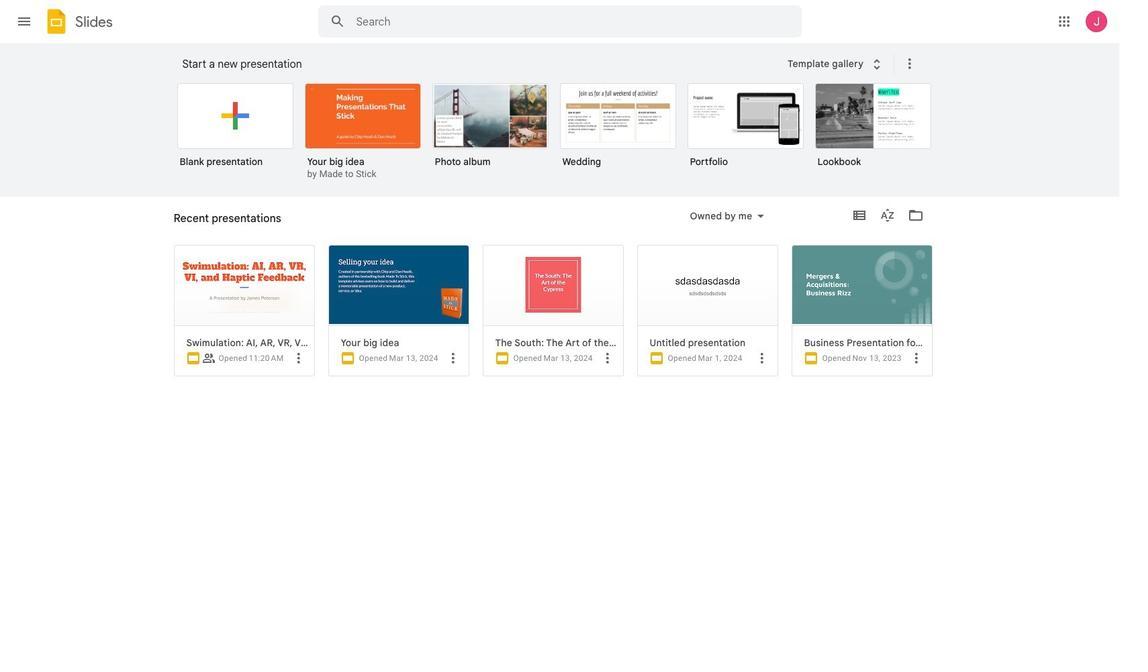 Task type: vqa. For each thing, say whether or not it's contained in the screenshot.
notification to the bottom
no



Task type: describe. For each thing, give the bounding box(es) containing it.
more actions. popup button. image for your big idea google slides element
[[445, 350, 461, 366]]

more actions. popup button. image for untitled presentation google slides element
[[754, 350, 770, 366]]

medium image for your big idea google slides element
[[339, 351, 356, 367]]

your big idea google slides element
[[341, 337, 463, 349]]

last opened by me mar 13, 2024 element for your big idea google slides element's more actions. popup button. icon
[[389, 354, 438, 363]]

medium image for swimulation: ai, ar, vr, vi, and haptic feedback google slides element
[[185, 351, 201, 367]]

last opened by me mar 13, 2024 element for more actions. popup button. image corresponding to the south: the art of the cypress google slides element on the bottom of page
[[543, 354, 593, 363]]

untitled presentation google slides element
[[650, 337, 772, 349]]

last opened by me mar 1, 2024 element
[[698, 354, 742, 363]]

business presentation for serious business google slides element
[[804, 337, 926, 349]]

list view image
[[851, 207, 867, 224]]

main menu image
[[16, 13, 32, 30]]

search image
[[324, 8, 351, 35]]



Task type: locate. For each thing, give the bounding box(es) containing it.
list box
[[177, 81, 949, 197], [159, 99, 946, 647]]

more actions. popup button. image left medium image
[[445, 350, 461, 366]]

medium image down your big idea google slides element
[[339, 351, 356, 367]]

more actions. popup button. image right last opened by me nov 13, 2023 "element"
[[908, 350, 924, 366]]

more actions. popup button. image
[[445, 350, 461, 366], [754, 350, 770, 366], [908, 350, 924, 366]]

0 horizontal spatial more actions. popup button. image
[[290, 350, 307, 366]]

4 medium image from the left
[[803, 351, 819, 367]]

the south: the art of the cypress google slides element
[[495, 337, 617, 349]]

1 horizontal spatial last opened by me mar 13, 2024 element
[[543, 354, 593, 363]]

medium image for untitled presentation google slides element
[[648, 351, 664, 367]]

last opened by me mar 13, 2024 element down the south: the art of the cypress google slides element on the bottom of page
[[543, 354, 593, 363]]

1 more actions. popup button. image from the left
[[445, 350, 461, 366]]

more actions. popup button. image down the south: the art of the cypress google slides element on the bottom of page
[[599, 350, 615, 366]]

Search bar text field
[[356, 15, 768, 29]]

0 vertical spatial heading
[[182, 43, 779, 86]]

swimulation: ai, ar, vr, vi, and haptic feedback google slides element
[[186, 337, 309, 349]]

2 last opened by me mar 13, 2024 element from the left
[[543, 354, 593, 363]]

more actions. popup button. image right last opened by me 11:20 am element
[[290, 350, 307, 366]]

1 horizontal spatial more actions. popup button. image
[[754, 350, 770, 366]]

more actions. popup button. image for business presentation for serious business google slides element
[[908, 350, 924, 366]]

medium image
[[185, 351, 201, 367], [339, 351, 356, 367], [648, 351, 664, 367], [803, 351, 819, 367]]

2 medium image from the left
[[339, 351, 356, 367]]

more actions. image
[[899, 56, 918, 72]]

1 more actions. popup button. image from the left
[[290, 350, 307, 366]]

medium image for business presentation for serious business google slides element
[[803, 351, 819, 367]]

medium image down swimulation: ai, ar, vr, vi, and haptic feedback google slides element
[[185, 351, 201, 367]]

1 last opened by me mar 13, 2024 element from the left
[[389, 354, 438, 363]]

heading
[[182, 43, 779, 86], [174, 197, 281, 240]]

0 horizontal spatial more actions. popup button. image
[[445, 350, 461, 366]]

medium image down business presentation for serious business google slides element
[[803, 351, 819, 367]]

more actions. popup button. image right last opened by me mar 1, 2024 element
[[754, 350, 770, 366]]

3 more actions. popup button. image from the left
[[908, 350, 924, 366]]

1 vertical spatial heading
[[174, 197, 281, 240]]

sort options image
[[879, 226, 882, 238]]

last opened by me mar 13, 2024 element
[[389, 354, 438, 363], [543, 354, 593, 363]]

more actions. popup button. image
[[290, 350, 307, 366], [599, 350, 615, 366]]

2 horizontal spatial more actions. popup button. image
[[908, 350, 924, 366]]

0 horizontal spatial last opened by me mar 13, 2024 element
[[389, 354, 438, 363]]

template gallery image
[[869, 56, 885, 73]]

more actions. popup button. image for the south: the art of the cypress google slides element on the bottom of page
[[599, 350, 615, 366]]

1 horizontal spatial more actions. popup button. image
[[599, 350, 615, 366]]

1 medium image from the left
[[185, 351, 201, 367]]

2 more actions. popup button. image from the left
[[599, 350, 615, 366]]

option
[[177, 83, 293, 177], [305, 83, 421, 181], [432, 83, 548, 177], [560, 83, 676, 177], [687, 83, 803, 177], [815, 83, 931, 177], [159, 99, 315, 647], [328, 245, 469, 377], [482, 245, 623, 377], [637, 245, 778, 377], [791, 245, 932, 377]]

3 medium image from the left
[[648, 351, 664, 367]]

medium image
[[494, 351, 510, 367]]

2 more actions. popup button. image from the left
[[754, 350, 770, 366]]

last opened by me mar 13, 2024 element down your big idea google slides element
[[389, 354, 438, 363]]

last opened by me nov 13, 2023 element
[[852, 354, 902, 363]]

None search field
[[318, 5, 801, 38]]

last opened by me 11:20 am element
[[249, 354, 284, 363]]

medium image down untitled presentation google slides element
[[648, 351, 664, 367]]

more actions. popup button. image for swimulation: ai, ar, vr, vi, and haptic feedback google slides element
[[290, 350, 307, 366]]



